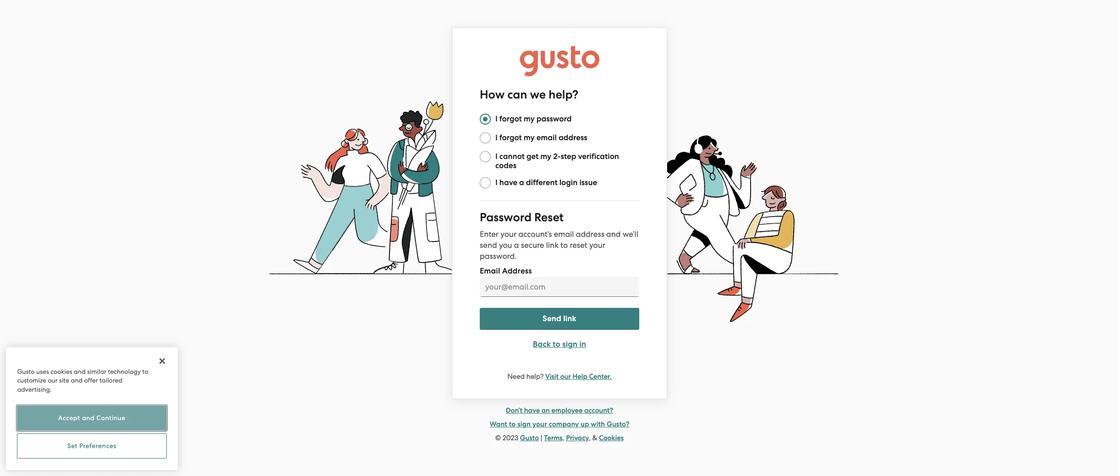 Task type: locate. For each thing, give the bounding box(es) containing it.
0 horizontal spatial have
[[500, 178, 518, 188]]

can
[[508, 88, 528, 102]]

2 i from the top
[[496, 133, 498, 143]]

how
[[480, 88, 505, 102]]

with
[[591, 421, 605, 429]]

0 vertical spatial link
[[547, 241, 559, 250]]

login
[[560, 178, 578, 188]]

4 i from the top
[[496, 178, 498, 188]]

forgot
[[500, 114, 522, 124], [500, 133, 522, 143]]

need
[[508, 373, 525, 381]]

link right secure
[[547, 241, 559, 250]]

sign inside 'back to sign in' link
[[563, 340, 578, 350]]

0 vertical spatial email
[[537, 133, 557, 143]]

my up i forgot my email address at the top of the page
[[524, 114, 535, 124]]

your up |
[[533, 421, 547, 429]]

and right accept
[[82, 415, 95, 422]]

your
[[501, 230, 517, 239], [590, 241, 606, 250], [533, 421, 547, 429]]

0 vertical spatial sign
[[563, 340, 578, 350]]

0 vertical spatial my
[[524, 114, 535, 124]]

i right i cannot get my 2-step verification codes "option"
[[496, 152, 498, 162]]

visit our help center. link
[[546, 373, 612, 381]]

email
[[480, 267, 501, 276]]

sign for in
[[563, 340, 578, 350]]

issue
[[580, 178, 598, 188]]

to left reset
[[561, 241, 568, 250]]

enter
[[480, 230, 499, 239]]

send link
[[543, 314, 577, 324]]

1 i from the top
[[496, 114, 498, 124]]

gusto left |
[[520, 434, 539, 443]]

0 horizontal spatial a
[[514, 241, 519, 250]]

have left an
[[525, 407, 540, 415]]

forgot up 'cannot'
[[500, 133, 522, 143]]

link right send on the bottom of page
[[564, 314, 577, 324]]

accept and continue button
[[17, 406, 167, 431]]

0 horizontal spatial gusto
[[17, 368, 35, 375]]

sign inside want to sign your company up with gusto? link
[[518, 421, 531, 429]]

address up reset
[[576, 230, 605, 239]]

2 vertical spatial my
[[541, 152, 552, 162]]

i for i cannot get my 2-step verification codes
[[496, 152, 498, 162]]

1 vertical spatial forgot
[[500, 133, 522, 143]]

i for i have a different login issue
[[496, 178, 498, 188]]

2023
[[503, 434, 519, 443]]

sign up gusto link
[[518, 421, 531, 429]]

gusto?
[[607, 421, 630, 429]]

and left 'we'll'
[[607, 230, 621, 239]]

address up step
[[559, 133, 588, 143]]

2 horizontal spatial your
[[590, 241, 606, 250]]

I forgot my password radio
[[480, 114, 491, 125]]

address
[[559, 133, 588, 143], [576, 230, 605, 239]]

1 horizontal spatial link
[[564, 314, 577, 324]]

verification
[[579, 152, 620, 162]]

uses
[[36, 368, 49, 375]]

sign for your
[[518, 421, 531, 429]]

link inside "button"
[[564, 314, 577, 324]]

0 vertical spatial gusto
[[17, 368, 35, 375]]

password reset
[[480, 211, 564, 225]]

company
[[549, 421, 579, 429]]

address for i forgot my email address
[[559, 133, 588, 143]]

, down the company
[[563, 434, 565, 443]]

to
[[561, 241, 568, 250], [553, 340, 561, 350], [142, 368, 148, 375], [509, 421, 516, 429]]

customize
[[17, 377, 46, 384]]

2 forgot from the top
[[500, 133, 522, 143]]

different
[[526, 178, 558, 188]]

0 horizontal spatial help?
[[527, 373, 544, 381]]

privacy
[[566, 434, 589, 443]]

your up you
[[501, 230, 517, 239]]

sign left the in
[[563, 340, 578, 350]]

to inside the enter your account's email address and we'll send you a secure link to reset your password.
[[561, 241, 568, 250]]

&
[[593, 434, 598, 443]]

0 vertical spatial forgot
[[500, 114, 522, 124]]

address
[[503, 267, 532, 276]]

my left 2- on the top of the page
[[541, 152, 552, 162]]

1 vertical spatial have
[[525, 407, 540, 415]]

to inside gusto uses cookies and similar technology to customize our site and offer tailored advertising.
[[142, 368, 148, 375]]

forgot for i forgot my email address
[[500, 133, 522, 143]]

2 vertical spatial your
[[533, 421, 547, 429]]

cannot
[[500, 152, 525, 162]]

1 vertical spatial a
[[514, 241, 519, 250]]

1 horizontal spatial a
[[520, 178, 525, 188]]

0 vertical spatial your
[[501, 230, 517, 239]]

and
[[607, 230, 621, 239], [74, 368, 86, 375], [71, 377, 83, 384], [82, 415, 95, 422]]

don't
[[506, 407, 523, 415]]

i
[[496, 114, 498, 124], [496, 133, 498, 143], [496, 152, 498, 162], [496, 178, 498, 188]]

i inside i cannot get my 2-step verification codes
[[496, 152, 498, 162]]

to right technology on the bottom of the page
[[142, 368, 148, 375]]

i forgot my password
[[496, 114, 572, 124]]

my inside i cannot get my 2-step verification codes
[[541, 152, 552, 162]]

link inside the enter your account's email address and we'll send you a secure link to reset your password.
[[547, 241, 559, 250]]

i for i forgot my email address
[[496, 133, 498, 143]]

and up offer
[[74, 368, 86, 375]]

i for i forgot my password
[[496, 114, 498, 124]]

help? left visit
[[527, 373, 544, 381]]

my up get
[[524, 133, 535, 143]]

sign
[[563, 340, 578, 350], [518, 421, 531, 429]]

3 i from the top
[[496, 152, 498, 162]]

and inside the enter your account's email address and we'll send you a secure link to reset your password.
[[607, 230, 621, 239]]

1 vertical spatial your
[[590, 241, 606, 250]]

a
[[520, 178, 525, 188], [514, 241, 519, 250]]

password
[[537, 114, 572, 124]]

i right i forgot my password "radio"
[[496, 114, 498, 124]]

center.
[[590, 373, 612, 381]]

have
[[500, 178, 518, 188], [525, 407, 540, 415]]

our
[[561, 373, 571, 381], [48, 377, 58, 384]]

,
[[563, 434, 565, 443], [589, 434, 591, 443]]

1 vertical spatial sign
[[518, 421, 531, 429]]

gusto uses cookies and similar technology to customize our site and offer tailored advertising.
[[17, 368, 148, 393]]

email down password
[[537, 133, 557, 143]]

cookies link
[[599, 434, 624, 443]]

a left different
[[520, 178, 525, 188]]

reset
[[570, 241, 588, 250]]

our left site
[[48, 377, 58, 384]]

want to sign your company up with gusto?
[[490, 421, 630, 429]]

1 vertical spatial email
[[554, 230, 574, 239]]

0 vertical spatial a
[[520, 178, 525, 188]]

email up reset
[[554, 230, 574, 239]]

our right visit
[[561, 373, 571, 381]]

don't have an       employee account? link
[[506, 407, 614, 415]]

1 vertical spatial address
[[576, 230, 605, 239]]

account?
[[585, 407, 614, 415]]

accept and continue
[[58, 415, 126, 422]]

0 horizontal spatial our
[[48, 377, 58, 384]]

1 horizontal spatial gusto
[[520, 434, 539, 443]]

employee
[[552, 407, 583, 415]]

0 horizontal spatial link
[[547, 241, 559, 250]]

0 horizontal spatial sign
[[518, 421, 531, 429]]

enter your account's email address and we'll send you a secure link to reset your password.
[[480, 230, 639, 261]]

0 horizontal spatial ,
[[563, 434, 565, 443]]

an
[[542, 407, 550, 415]]

1 horizontal spatial have
[[525, 407, 540, 415]]

i right i have a different login issue option
[[496, 178, 498, 188]]

to right back
[[553, 340, 561, 350]]

your right reset
[[590, 241, 606, 250]]

forgot down can
[[500, 114, 522, 124]]

send link button
[[480, 308, 640, 330]]

1 horizontal spatial ,
[[589, 434, 591, 443]]

1 vertical spatial link
[[564, 314, 577, 324]]

back
[[533, 340, 551, 350]]

gusto
[[17, 368, 35, 375], [520, 434, 539, 443]]

1 vertical spatial my
[[524, 133, 535, 143]]

0 vertical spatial have
[[500, 178, 518, 188]]

1 forgot from the top
[[500, 114, 522, 124]]

forgot for i forgot my password
[[500, 114, 522, 124]]

a right you
[[514, 241, 519, 250]]

help? right the we
[[549, 88, 579, 102]]

link
[[547, 241, 559, 250], [564, 314, 577, 324]]

help?
[[549, 88, 579, 102], [527, 373, 544, 381]]

1 horizontal spatial sign
[[563, 340, 578, 350]]

my
[[524, 114, 535, 124], [524, 133, 535, 143], [541, 152, 552, 162]]

address inside the enter your account's email address and we'll send you a secure link to reset your password.
[[576, 230, 605, 239]]

gusto inside gusto uses cookies and similar technology to customize our site and offer tailored advertising.
[[17, 368, 35, 375]]

and right site
[[71, 377, 83, 384]]

email
[[537, 133, 557, 143], [554, 230, 574, 239]]

have down codes
[[500, 178, 518, 188]]

set preferences
[[67, 443, 117, 450]]

don't have an       employee account?
[[506, 407, 614, 415]]

email inside the enter your account's email address and we'll send you a secure link to reset your password.
[[554, 230, 574, 239]]

i right i forgot my email address radio
[[496, 133, 498, 143]]

, left &
[[589, 434, 591, 443]]

gusto up customize
[[17, 368, 35, 375]]

1 , from the left
[[563, 434, 565, 443]]

set preferences button
[[17, 434, 167, 459]]

have for don't
[[525, 407, 540, 415]]

continue
[[97, 415, 126, 422]]

0 vertical spatial address
[[559, 133, 588, 143]]

2 , from the left
[[589, 434, 591, 443]]

1 horizontal spatial help?
[[549, 88, 579, 102]]

I forgot my email address radio
[[480, 133, 491, 144]]



Task type: vqa. For each thing, say whether or not it's contained in the screenshot.
get
yes



Task type: describe. For each thing, give the bounding box(es) containing it.
|
[[541, 434, 543, 443]]

privacy link
[[566, 434, 589, 443]]

have for i
[[500, 178, 518, 188]]

© 2023 gusto | terms , privacy , & cookies
[[496, 434, 624, 443]]

1 vertical spatial gusto
[[520, 434, 539, 443]]

password.
[[480, 252, 517, 261]]

1 horizontal spatial your
[[533, 421, 547, 429]]

and inside button
[[82, 415, 95, 422]]

want to sign your company up with gusto? link
[[490, 419, 630, 430]]

get
[[527, 152, 539, 162]]

back to sign in
[[533, 340, 587, 350]]

tailored
[[100, 377, 123, 384]]

advertising.
[[17, 386, 52, 393]]

1 horizontal spatial our
[[561, 373, 571, 381]]

I have a different login issue radio
[[480, 178, 491, 189]]

technology
[[108, 368, 141, 375]]

account's
[[519, 230, 552, 239]]

©
[[496, 434, 501, 443]]

email for account's
[[554, 230, 574, 239]]

how can we help?
[[480, 88, 579, 102]]

my for email
[[524, 133, 535, 143]]

0 horizontal spatial your
[[501, 230, 517, 239]]

secure
[[521, 241, 545, 250]]

my for password
[[524, 114, 535, 124]]

visit
[[546, 373, 559, 381]]

similar
[[87, 368, 106, 375]]

in
[[580, 340, 587, 350]]

preferences
[[79, 443, 117, 450]]

back to sign in link
[[480, 334, 640, 356]]

cookies
[[599, 434, 624, 443]]

reset
[[535, 211, 564, 225]]

send
[[543, 314, 562, 324]]

accept
[[58, 415, 80, 422]]

a inside the enter your account's email address and we'll send you a secure link to reset your password.
[[514, 241, 519, 250]]

help
[[573, 373, 588, 381]]

password
[[480, 211, 532, 225]]

site
[[59, 377, 69, 384]]

1 vertical spatial help?
[[527, 373, 544, 381]]

set
[[67, 443, 78, 450]]

Email Address email field
[[480, 277, 640, 297]]

gusto link
[[520, 434, 539, 443]]

cookies
[[51, 368, 72, 375]]

0 vertical spatial help?
[[549, 88, 579, 102]]

send
[[480, 241, 497, 250]]

you
[[499, 241, 513, 250]]

gusto logo image
[[520, 46, 600, 77]]

up
[[581, 421, 590, 429]]

step
[[561, 152, 577, 162]]

offer
[[84, 377, 98, 384]]

we
[[530, 88, 546, 102]]

to down don't
[[509, 421, 516, 429]]

want
[[490, 421, 508, 429]]

i have a different login issue
[[496, 178, 598, 188]]

2-
[[554, 152, 561, 162]]

email address
[[480, 267, 532, 276]]

our inside gusto uses cookies and similar technology to customize our site and offer tailored advertising.
[[48, 377, 58, 384]]

we'll
[[623, 230, 639, 239]]

need help? visit our help center.
[[508, 373, 612, 381]]

I cannot get my 2-step verification codes radio
[[480, 151, 491, 162]]

terms
[[544, 434, 563, 443]]

i cannot get my 2-step verification codes
[[496, 152, 620, 171]]

codes
[[496, 161, 517, 171]]

terms link
[[544, 434, 563, 443]]

address for enter your account's email address and we'll send you a secure link to reset your password.
[[576, 230, 605, 239]]

email for my
[[537, 133, 557, 143]]

i forgot my email address
[[496, 133, 588, 143]]



